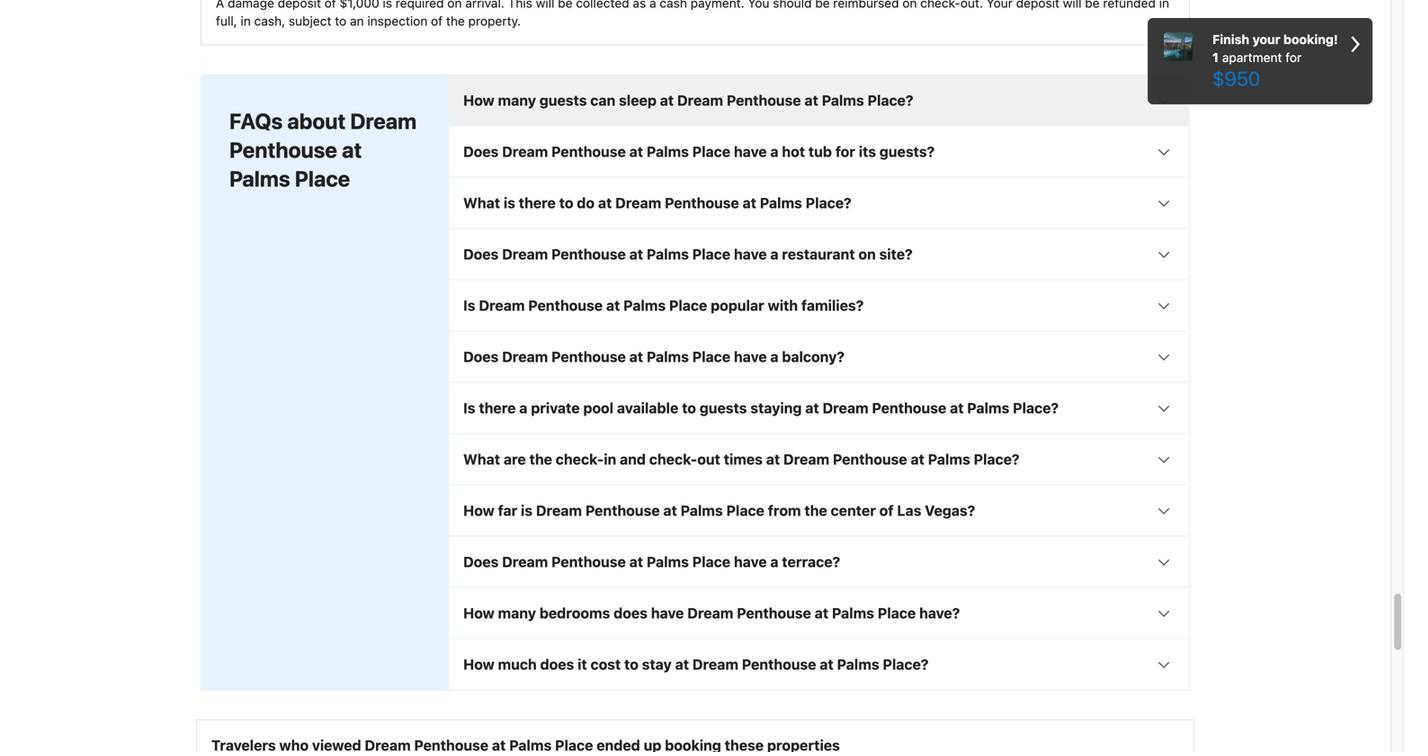 Task type: locate. For each thing, give the bounding box(es) containing it.
4 does from the top
[[463, 554, 499, 571]]

0 vertical spatial in
[[1160, 0, 1170, 10]]

how much does it cost to stay at dream penthouse at palms place?
[[463, 656, 929, 673]]

have down how far is dream penthouse at palms place from the center of las vegas?
[[734, 554, 767, 571]]

on inside dropdown button
[[859, 246, 876, 263]]

dream
[[678, 92, 724, 109], [350, 109, 417, 134], [502, 143, 548, 160], [616, 194, 662, 212], [502, 246, 548, 263], [479, 297, 525, 314], [502, 348, 548, 365], [823, 400, 869, 417], [784, 451, 830, 468], [536, 502, 582, 519], [502, 554, 548, 571], [688, 605, 734, 622], [693, 656, 739, 673]]

0 horizontal spatial be
[[558, 0, 573, 10]]

cost
[[591, 656, 621, 673]]

rightchevron image
[[1352, 31, 1361, 58]]

does dream penthouse at palms place have a balcony? button
[[449, 332, 1190, 382]]

palms inside 'dropdown button'
[[681, 502, 723, 519]]

2 vertical spatial is
[[521, 502, 533, 519]]

0 vertical spatial guests
[[540, 92, 587, 109]]

penthouse inside dropdown button
[[833, 451, 908, 468]]

0 vertical spatial what
[[463, 194, 500, 212]]

an
[[350, 14, 364, 28]]

guests inside how many guests can sleep at dream penthouse at palms place? dropdown button
[[540, 92, 587, 109]]

there
[[519, 194, 556, 212], [479, 400, 516, 417]]

a damage deposit of $1,000 is required on arrival. this will be collected as a cash payment. you should be reimbursed on check-out. your deposit will be refunded in full, in cash, subject to an inspection of the property.
[[216, 0, 1170, 28]]

is
[[383, 0, 392, 10], [504, 194, 516, 212], [521, 502, 533, 519]]

2 vertical spatial in
[[604, 451, 617, 468]]

0 vertical spatial of
[[325, 0, 336, 10]]

at
[[660, 92, 674, 109], [805, 92, 819, 109], [342, 137, 362, 163], [630, 143, 643, 160], [598, 194, 612, 212], [743, 194, 757, 212], [630, 246, 643, 263], [606, 297, 620, 314], [630, 348, 643, 365], [806, 400, 820, 417], [950, 400, 964, 417], [766, 451, 780, 468], [911, 451, 925, 468], [664, 502, 677, 519], [630, 554, 643, 571], [815, 605, 829, 622], [675, 656, 689, 673], [820, 656, 834, 673]]

2 horizontal spatial is
[[521, 502, 533, 519]]

1 horizontal spatial will
[[1063, 0, 1082, 10]]

0 horizontal spatial there
[[479, 400, 516, 417]]

1 horizontal spatial is
[[504, 194, 516, 212]]

2 what from the top
[[463, 451, 500, 468]]

in
[[1160, 0, 1170, 10], [241, 14, 251, 28], [604, 451, 617, 468]]

1 vertical spatial guests
[[700, 400, 747, 417]]

1 horizontal spatial the
[[530, 451, 553, 468]]

what
[[463, 194, 500, 212], [463, 451, 500, 468]]

how for how far is dream penthouse at palms place from the center of las vegas?
[[463, 502, 495, 519]]

1 horizontal spatial deposit
[[1017, 0, 1060, 10]]

of down required
[[431, 14, 443, 28]]

1 how from the top
[[463, 92, 495, 109]]

for down booking!
[[1286, 50, 1302, 65]]

your
[[987, 0, 1013, 10]]

1 vertical spatial many
[[498, 605, 536, 622]]

cash
[[660, 0, 687, 10]]

1 horizontal spatial for
[[1286, 50, 1302, 65]]

have inside dropdown button
[[734, 246, 767, 263]]

place left from
[[727, 502, 765, 519]]

how inside 'dropdown button'
[[463, 502, 495, 519]]

how many guests can sleep at dream penthouse at palms place?
[[463, 92, 914, 109]]

1 is from the top
[[463, 297, 476, 314]]

check- left and
[[556, 451, 604, 468]]

2 horizontal spatial check-
[[921, 0, 961, 10]]

a inside dropdown button
[[771, 246, 779, 263]]

deposit
[[278, 0, 321, 10], [1017, 0, 1060, 10]]

the right are
[[530, 451, 553, 468]]

place left have?
[[878, 605, 916, 622]]

1 vertical spatial does
[[540, 656, 574, 673]]

dream inside the faqs about dream penthouse at palms place
[[350, 109, 417, 134]]

can
[[591, 92, 616, 109]]

required
[[396, 0, 444, 10]]

1 vertical spatial for
[[836, 143, 856, 160]]

0 vertical spatial does
[[614, 605, 648, 622]]

of inside 'dropdown button'
[[880, 502, 894, 519]]

does dream penthouse at palms place have a restaurant on site?
[[463, 246, 913, 263]]

have up stay
[[651, 605, 684, 622]]

have
[[734, 143, 767, 160], [734, 246, 767, 263], [734, 348, 767, 365], [734, 554, 767, 571], [651, 605, 684, 622]]

a right as
[[650, 0, 657, 10]]

is for is there a private pool available to guests staying at dream penthouse at palms place?
[[463, 400, 476, 417]]

0 vertical spatial many
[[498, 92, 536, 109]]

3 how from the top
[[463, 605, 495, 622]]

of left las
[[880, 502, 894, 519]]

is right far
[[521, 502, 533, 519]]

place? inside dropdown button
[[974, 451, 1020, 468]]

0 horizontal spatial the
[[446, 14, 465, 28]]

what inside dropdown button
[[463, 451, 500, 468]]

stay
[[642, 656, 672, 673]]

have?
[[920, 605, 960, 622]]

does
[[614, 605, 648, 622], [540, 656, 574, 673]]

restaurant
[[782, 246, 855, 263]]

1 horizontal spatial of
[[431, 14, 443, 28]]

guests
[[540, 92, 587, 109], [700, 400, 747, 417]]

a
[[650, 0, 657, 10], [771, 143, 779, 160], [771, 246, 779, 263], [771, 348, 779, 365], [520, 400, 528, 417], [771, 554, 779, 571]]

to left do
[[559, 194, 574, 212]]

place up popular
[[693, 246, 731, 263]]

does left it
[[540, 656, 574, 673]]

have left hot at the top of the page
[[734, 143, 767, 160]]

1 horizontal spatial there
[[519, 194, 556, 212]]

palms inside the faqs about dream penthouse at palms place
[[229, 166, 290, 191]]

be right the should on the top right
[[816, 0, 830, 10]]

does inside dropdown button
[[463, 246, 499, 263]]

there up are
[[479, 400, 516, 417]]

have up popular
[[734, 246, 767, 263]]

4 how from the top
[[463, 656, 495, 673]]

many inside how many guests can sleep at dream penthouse at palms place? dropdown button
[[498, 92, 536, 109]]

families?
[[802, 297, 864, 314]]

1 vertical spatial what
[[463, 451, 500, 468]]

2 horizontal spatial of
[[880, 502, 894, 519]]

penthouse inside dropdown button
[[552, 246, 626, 263]]

2 is from the top
[[463, 400, 476, 417]]

for left "its"
[[836, 143, 856, 160]]

2 how from the top
[[463, 502, 495, 519]]

how
[[463, 92, 495, 109], [463, 502, 495, 519], [463, 605, 495, 622], [463, 656, 495, 673]]

2 be from the left
[[816, 0, 830, 10]]

is dream penthouse at palms place popular with families?
[[463, 297, 864, 314]]

on left site?
[[859, 246, 876, 263]]

many inside "how many bedrooms does have dream penthouse at palms place have?" dropdown button
[[498, 605, 536, 622]]

of
[[325, 0, 336, 10], [431, 14, 443, 28], [880, 502, 894, 519]]

0 horizontal spatial will
[[536, 0, 555, 10]]

a inside a damage deposit of $1,000 is required on arrival. this will be collected as a cash payment. you should be reimbursed on check-out. your deposit will be refunded in full, in cash, subject to an inspection of the property.
[[650, 0, 657, 10]]

2 many from the top
[[498, 605, 536, 622]]

guests left the can
[[540, 92, 587, 109]]

out.
[[961, 0, 984, 10]]

2 vertical spatial the
[[805, 502, 828, 519]]

apartment
[[1223, 50, 1283, 65]]

be
[[558, 0, 573, 10], [816, 0, 830, 10], [1086, 0, 1100, 10]]

in right 'refunded'
[[1160, 0, 1170, 10]]

booking!
[[1284, 32, 1339, 47]]

1 deposit from the left
[[278, 0, 321, 10]]

0 horizontal spatial does
[[540, 656, 574, 673]]

0 vertical spatial there
[[519, 194, 556, 212]]

0 vertical spatial is
[[463, 297, 476, 314]]

finish your booking! 1 apartment for $950
[[1213, 32, 1339, 90]]

2 horizontal spatial the
[[805, 502, 828, 519]]

does dream penthouse at palms place have a hot tub for its guests?
[[463, 143, 935, 160]]

the
[[446, 14, 465, 28], [530, 451, 553, 468], [805, 502, 828, 519]]

bedrooms
[[540, 605, 610, 622]]

2 horizontal spatial on
[[903, 0, 917, 10]]

check- left your
[[921, 0, 961, 10]]

guests left "staying"
[[700, 400, 747, 417]]

this
[[508, 0, 533, 10]]

1 vertical spatial there
[[479, 400, 516, 417]]

0 horizontal spatial on
[[448, 0, 462, 10]]

have up is there a private pool available to guests staying at dream penthouse at palms place?
[[734, 348, 767, 365]]

to
[[335, 14, 347, 28], [559, 194, 574, 212], [682, 400, 696, 417], [625, 656, 639, 673]]

is left do
[[504, 194, 516, 212]]

1 what from the top
[[463, 194, 500, 212]]

out
[[698, 451, 721, 468]]

1 will from the left
[[536, 0, 555, 10]]

place up how many bedrooms does have dream penthouse at palms place have?
[[693, 554, 731, 571]]

1 vertical spatial the
[[530, 451, 553, 468]]

to left an
[[335, 14, 347, 28]]

1 horizontal spatial be
[[816, 0, 830, 10]]

will left 'refunded'
[[1063, 0, 1082, 10]]

3 be from the left
[[1086, 0, 1100, 10]]

1 vertical spatial is
[[463, 400, 476, 417]]

a left hot at the top of the page
[[771, 143, 779, 160]]

hot
[[782, 143, 805, 160]]

be left collected
[[558, 0, 573, 10]]

penthouse
[[727, 92, 801, 109], [229, 137, 337, 163], [552, 143, 626, 160], [665, 194, 740, 212], [552, 246, 626, 263], [529, 297, 603, 314], [552, 348, 626, 365], [872, 400, 947, 417], [833, 451, 908, 468], [586, 502, 660, 519], [552, 554, 626, 571], [737, 605, 812, 622], [742, 656, 817, 673]]

0 horizontal spatial guests
[[540, 92, 587, 109]]

1 horizontal spatial check-
[[650, 451, 698, 468]]

does
[[463, 143, 499, 160], [463, 246, 499, 263], [463, 348, 499, 365], [463, 554, 499, 571]]

1 vertical spatial is
[[504, 194, 516, 212]]

2 vertical spatial of
[[880, 502, 894, 519]]

0 horizontal spatial deposit
[[278, 0, 321, 10]]

of up subject
[[325, 0, 336, 10]]

1 vertical spatial in
[[241, 14, 251, 28]]

check- inside a damage deposit of $1,000 is required on arrival. this will be collected as a cash payment. you should be reimbursed on check-out. your deposit will be refunded in full, in cash, subject to an inspection of the property.
[[921, 0, 961, 10]]

1 horizontal spatial on
[[859, 246, 876, 263]]

1 vertical spatial of
[[431, 14, 443, 28]]

1
[[1213, 50, 1219, 65]]

have for hot
[[734, 143, 767, 160]]

deposit right your
[[1017, 0, 1060, 10]]

place
[[693, 143, 731, 160], [295, 166, 350, 191], [693, 246, 731, 263], [669, 297, 708, 314], [693, 348, 731, 365], [727, 502, 765, 519], [693, 554, 731, 571], [878, 605, 916, 622]]

many for bedrooms
[[498, 605, 536, 622]]

0 horizontal spatial is
[[383, 0, 392, 10]]

1 horizontal spatial guests
[[700, 400, 747, 417]]

many
[[498, 92, 536, 109], [498, 605, 536, 622]]

what inside dropdown button
[[463, 194, 500, 212]]

site?
[[880, 246, 913, 263]]

palms
[[822, 92, 865, 109], [647, 143, 689, 160], [229, 166, 290, 191], [760, 194, 803, 212], [647, 246, 689, 263], [624, 297, 666, 314], [647, 348, 689, 365], [968, 400, 1010, 417], [928, 451, 971, 468], [681, 502, 723, 519], [647, 554, 689, 571], [832, 605, 875, 622], [837, 656, 880, 673]]

the left property. at left top
[[446, 14, 465, 28]]

$1,000
[[340, 0, 379, 10]]

check- right and
[[650, 451, 698, 468]]

deposit up subject
[[278, 0, 321, 10]]

many down property. at left top
[[498, 92, 536, 109]]

from
[[768, 502, 801, 519]]

1 horizontal spatial in
[[604, 451, 617, 468]]

will right this
[[536, 0, 555, 10]]

1 does from the top
[[463, 143, 499, 160]]

much
[[498, 656, 537, 673]]

is inside 'dropdown button'
[[521, 502, 533, 519]]

inspection
[[368, 14, 428, 28]]

the right from
[[805, 502, 828, 519]]

be left 'refunded'
[[1086, 0, 1100, 10]]

2 horizontal spatial be
[[1086, 0, 1100, 10]]

1 many from the top
[[498, 92, 536, 109]]

full,
[[216, 14, 237, 28]]

a left private
[[520, 400, 528, 417]]

on left arrival.
[[448, 0, 462, 10]]

many up much
[[498, 605, 536, 622]]

is up inspection
[[383, 0, 392, 10]]

the inside a damage deposit of $1,000 is required on arrival. this will be collected as a cash payment. you should be reimbursed on check-out. your deposit will be refunded in full, in cash, subject to an inspection of the property.
[[446, 14, 465, 28]]

will
[[536, 0, 555, 10], [1063, 0, 1082, 10]]

a left restaurant
[[771, 246, 779, 263]]

place inside dropdown button
[[693, 246, 731, 263]]

2 does from the top
[[463, 246, 499, 263]]

does down does dream penthouse at palms place have a terrace?
[[614, 605, 648, 622]]

place inside 'dropdown button'
[[727, 502, 765, 519]]

place left popular
[[669, 297, 708, 314]]

private
[[531, 400, 580, 417]]

place?
[[868, 92, 914, 109], [806, 194, 852, 212], [1013, 400, 1059, 417], [974, 451, 1020, 468], [883, 656, 929, 673]]

0 vertical spatial is
[[383, 0, 392, 10]]

for
[[1286, 50, 1302, 65], [836, 143, 856, 160]]

0 horizontal spatial for
[[836, 143, 856, 160]]

dream inside dropdown button
[[502, 246, 548, 263]]

does for does dream penthouse at palms place have a restaurant on site?
[[463, 246, 499, 263]]

dream inside dropdown button
[[784, 451, 830, 468]]

what is there to do at dream penthouse at palms place?
[[463, 194, 852, 212]]

0 vertical spatial the
[[446, 14, 465, 28]]

accordion control element
[[448, 74, 1191, 691]]

arrival.
[[465, 0, 505, 10]]

how far is dream penthouse at palms place from the center of las vegas?
[[463, 502, 976, 519]]

1 be from the left
[[558, 0, 573, 10]]

on right "reimbursed"
[[903, 0, 917, 10]]

to left stay
[[625, 656, 639, 673]]

your
[[1253, 32, 1281, 47]]

there left do
[[519, 194, 556, 212]]

a left terrace?
[[771, 554, 779, 571]]

in inside dropdown button
[[604, 451, 617, 468]]

does for does dream penthouse at palms place have a terrace?
[[463, 554, 499, 571]]

pool
[[584, 400, 614, 417]]

the inside how far is dream penthouse at palms place from the center of las vegas? 'dropdown button'
[[805, 502, 828, 519]]

about
[[287, 109, 346, 134]]

should
[[773, 0, 812, 10]]

place down 'how many guests can sleep at dream penthouse at palms place?'
[[693, 143, 731, 160]]

a left balcony?
[[771, 348, 779, 365]]

in down 'damage' at the left top of the page
[[241, 14, 251, 28]]

0 vertical spatial for
[[1286, 50, 1302, 65]]

0 horizontal spatial of
[[325, 0, 336, 10]]

guests?
[[880, 143, 935, 160]]

in left and
[[604, 451, 617, 468]]

is
[[463, 297, 476, 314], [463, 400, 476, 417]]

place down about
[[295, 166, 350, 191]]

3 does from the top
[[463, 348, 499, 365]]



Task type: describe. For each thing, give the bounding box(es) containing it.
and
[[620, 451, 646, 468]]

at inside 'dropdown button'
[[664, 502, 677, 519]]

is inside dropdown button
[[504, 194, 516, 212]]

palms inside dropdown button
[[647, 246, 689, 263]]

2 deposit from the left
[[1017, 0, 1060, 10]]

balcony?
[[782, 348, 845, 365]]

what are the check-in and check-out times at dream penthouse at palms place? button
[[449, 434, 1190, 485]]

a for terrace?
[[771, 554, 779, 571]]

place inside the faqs about dream penthouse at palms place
[[295, 166, 350, 191]]

how many bedrooms does have dream penthouse at palms place have? button
[[449, 588, 1190, 639]]

penthouse inside 'dropdown button'
[[586, 502, 660, 519]]

subject
[[289, 14, 332, 28]]

2 horizontal spatial in
[[1160, 0, 1170, 10]]

is there a private pool available to guests staying at dream penthouse at palms place? button
[[449, 383, 1190, 433]]

how many guests can sleep at dream penthouse at palms place? button
[[449, 75, 1190, 126]]

are
[[504, 451, 526, 468]]

penthouse inside the faqs about dream penthouse at palms place
[[229, 137, 337, 163]]

refunded
[[1104, 0, 1156, 10]]

times
[[724, 451, 763, 468]]

a for hot
[[771, 143, 779, 160]]

what are the check-in and check-out times at dream penthouse at palms place?
[[463, 451, 1020, 468]]

many for guests
[[498, 92, 536, 109]]

at inside the faqs about dream penthouse at palms place
[[342, 137, 362, 163]]

palms inside dropdown button
[[928, 451, 971, 468]]

is for is dream penthouse at palms place popular with families?
[[463, 297, 476, 314]]

0 horizontal spatial in
[[241, 14, 251, 28]]

for inside dropdown button
[[836, 143, 856, 160]]

how for how many guests can sleep at dream penthouse at palms place?
[[463, 92, 495, 109]]

sleep
[[619, 92, 657, 109]]

there inside what is there to do at dream penthouse at palms place? dropdown button
[[519, 194, 556, 212]]

far
[[498, 502, 518, 519]]

is dream penthouse at palms place popular with families? button
[[449, 280, 1190, 331]]

at inside dropdown button
[[630, 246, 643, 263]]

have for balcony?
[[734, 348, 767, 365]]

what for what are the check-in and check-out times at dream penthouse at palms place?
[[463, 451, 500, 468]]

las
[[898, 502, 922, 519]]

how many bedrooms does have dream penthouse at palms place have?
[[463, 605, 960, 622]]

you
[[748, 0, 770, 10]]

what for what is there to do at dream penthouse at palms place?
[[463, 194, 500, 212]]

available
[[617, 400, 679, 417]]

it
[[578, 656, 587, 673]]

does dream penthouse at palms place have a hot tub for its guests? button
[[449, 127, 1190, 177]]

2 will from the left
[[1063, 0, 1082, 10]]

a
[[216, 0, 224, 10]]

does dream penthouse at palms place have a terrace? button
[[449, 537, 1190, 587]]

there inside is there a private pool available to guests staying at dream penthouse at palms place? dropdown button
[[479, 400, 516, 417]]

property.
[[469, 14, 521, 28]]

have for terrace?
[[734, 554, 767, 571]]

collected
[[576, 0, 630, 10]]

with
[[768, 297, 798, 314]]

how far is dream penthouse at palms place from the center of las vegas? button
[[449, 486, 1190, 536]]

damage
[[228, 0, 274, 10]]

how for how many bedrooms does have dream penthouse at palms place have?
[[463, 605, 495, 622]]

dream inside 'dropdown button'
[[536, 502, 582, 519]]

cash,
[[254, 14, 285, 28]]

staying
[[751, 400, 802, 417]]

to inside a damage deposit of $1,000 is required on arrival. this will be collected as a cash payment. you should be reimbursed on check-out. your deposit will be refunded in full, in cash, subject to an inspection of the property.
[[335, 14, 347, 28]]

terrace?
[[782, 554, 841, 571]]

place down popular
[[693, 348, 731, 365]]

does for does dream penthouse at palms place have a hot tub for its guests?
[[463, 143, 499, 160]]

does dream penthouse at palms place have a balcony?
[[463, 348, 845, 365]]

have for restaurant
[[734, 246, 767, 263]]

what is there to do at dream penthouse at palms place? button
[[449, 178, 1190, 228]]

center
[[831, 502, 876, 519]]

does for does dream penthouse at palms place have a balcony?
[[463, 348, 499, 365]]

its
[[859, 143, 877, 160]]

finish
[[1213, 32, 1250, 47]]

0 horizontal spatial check-
[[556, 451, 604, 468]]

a for balcony?
[[771, 348, 779, 365]]

guests inside is there a private pool available to guests staying at dream penthouse at palms place? dropdown button
[[700, 400, 747, 417]]

does dream penthouse at palms place have a terrace?
[[463, 554, 841, 571]]

do
[[577, 194, 595, 212]]

tub
[[809, 143, 832, 160]]

does dream penthouse at palms place have a restaurant on site? button
[[449, 229, 1190, 280]]

the inside what are the check-in and check-out times at dream penthouse at palms place? dropdown button
[[530, 451, 553, 468]]

faqs about dream penthouse at palms place
[[229, 109, 417, 191]]

to right 'available'
[[682, 400, 696, 417]]

$950
[[1213, 67, 1261, 90]]

payment.
[[691, 0, 745, 10]]

vegas?
[[925, 502, 976, 519]]

is inside a damage deposit of $1,000 is required on arrival. this will be collected as a cash payment. you should be reimbursed on check-out. your deposit will be refunded in full, in cash, subject to an inspection of the property.
[[383, 0, 392, 10]]

1 horizontal spatial does
[[614, 605, 648, 622]]

as
[[633, 0, 646, 10]]

reimbursed
[[834, 0, 899, 10]]

how for how much does it cost to stay at dream penthouse at palms place?
[[463, 656, 495, 673]]

for inside finish your booking! 1 apartment for $950
[[1286, 50, 1302, 65]]

how much does it cost to stay at dream penthouse at palms place? button
[[449, 639, 1190, 690]]

is there a private pool available to guests staying at dream penthouse at palms place?
[[463, 400, 1059, 417]]

faqs
[[229, 109, 283, 134]]

popular
[[711, 297, 765, 314]]

a for restaurant
[[771, 246, 779, 263]]



Task type: vqa. For each thing, say whether or not it's contained in the screenshot.
restaurant HAVE
yes



